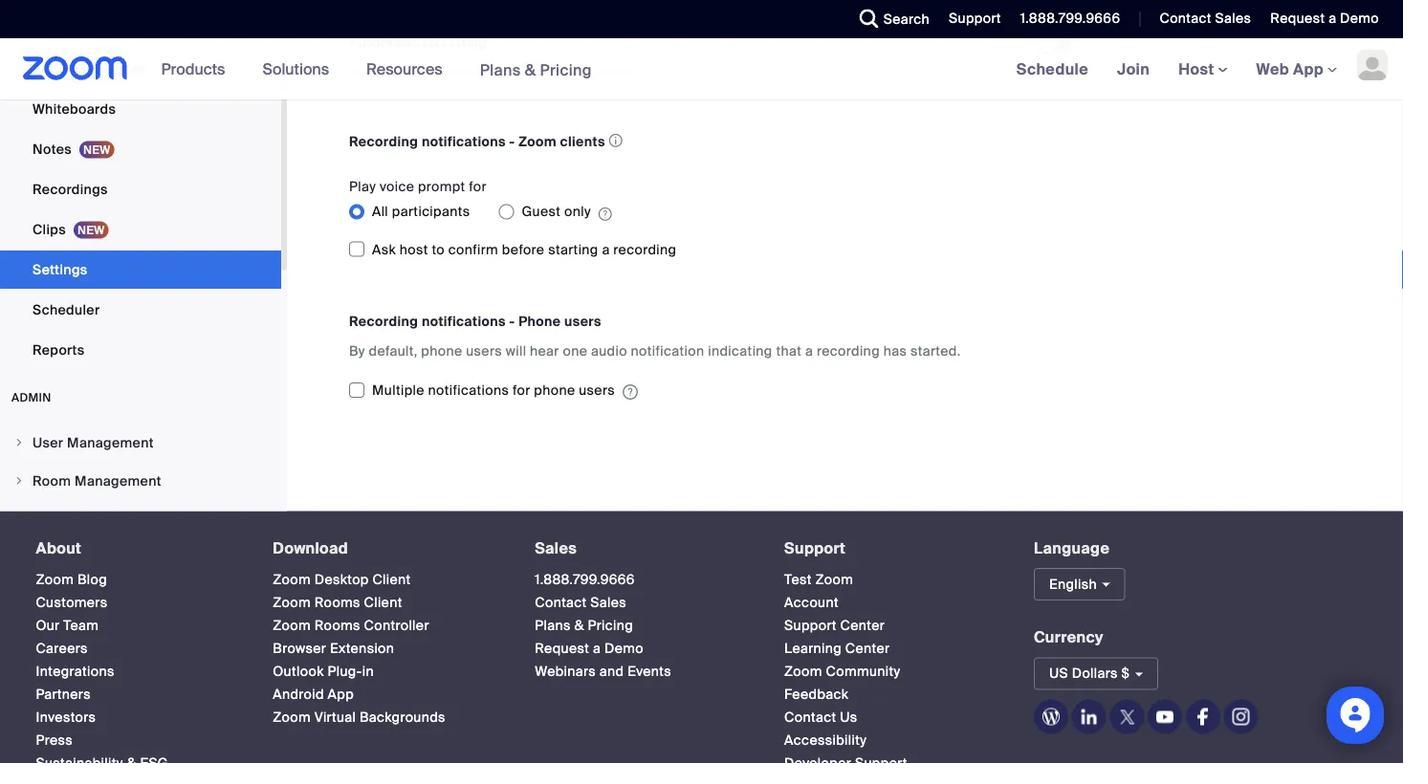 Task type: vqa. For each thing, say whether or not it's contained in the screenshot.
Footer
no



Task type: describe. For each thing, give the bounding box(es) containing it.
all participants
[[372, 203, 470, 220]]

browser
[[273, 640, 326, 657]]

0 vertical spatial for
[[469, 178, 487, 196]]

scheduler
[[33, 301, 100, 319]]

room management menu item
[[0, 463, 281, 500]]

accessibility
[[785, 731, 867, 749]]

solutions button
[[263, 38, 338, 99]]

download
[[273, 538, 348, 558]]

contact sales
[[1160, 10, 1252, 27]]

dollars
[[1072, 665, 1118, 683]]

zoom rooms client link
[[273, 594, 402, 611]]

1 horizontal spatial request
[[1271, 10, 1325, 27]]

support center link
[[785, 617, 885, 634]]

web app button
[[1257, 59, 1337, 79]]

recording notifications - zoom clients
[[349, 133, 605, 151]]

$
[[1122, 665, 1130, 683]]

search button
[[845, 0, 935, 38]]

that
[[776, 342, 802, 360]]

1 horizontal spatial recording
[[614, 241, 677, 258]]

& inside 'product information' navigation
[[525, 60, 536, 80]]

english
[[1049, 575, 1097, 593]]

host
[[400, 241, 428, 258]]

zoom community link
[[785, 662, 901, 680]]

0 vertical spatial sales
[[1215, 10, 1252, 27]]

notes link
[[0, 130, 281, 169]]

feedback
[[785, 685, 849, 703]]

android app link
[[273, 685, 354, 703]]

a right starting
[[602, 241, 610, 258]]

our
[[36, 617, 60, 634]]

zoom desktop client zoom rooms client zoom rooms controller browser extension outlook plug-in android app zoom virtual backgrounds
[[273, 571, 446, 726]]

request inside the 1.888.799.9666 contact sales plans & pricing request a demo webinars and events
[[535, 640, 590, 657]]

contacts
[[94, 20, 153, 38]]

1.888.799.9666 link
[[535, 571, 635, 588]]

users for phone
[[579, 382, 615, 399]]

investors
[[36, 708, 96, 726]]

zoom desktop client link
[[273, 571, 411, 588]]

management for user management
[[67, 434, 154, 452]]

careers
[[36, 640, 88, 657]]

join link
[[1103, 38, 1164, 99]]

notification
[[631, 342, 705, 360]]

webinars
[[535, 662, 596, 680]]

started.
[[911, 342, 961, 360]]

notifications for phone
[[428, 382, 509, 399]]

webinars and events link
[[535, 662, 672, 680]]

whiteboards link
[[0, 90, 281, 129]]

community
[[826, 662, 901, 680]]

to
[[432, 241, 445, 258]]

customers link
[[36, 594, 108, 611]]

only
[[564, 203, 591, 220]]

app inside zoom desktop client zoom rooms client zoom rooms controller browser extension outlook plug-in android app zoom virtual backgrounds
[[328, 685, 354, 703]]

zoom blog customers our team careers integrations partners investors press
[[36, 571, 115, 749]]

right image
[[13, 476, 25, 487]]

recording for recording notifications - zoom clients
[[349, 133, 418, 151]]

voice
[[380, 178, 414, 196]]

request a demo
[[1271, 10, 1380, 27]]

in
[[362, 662, 374, 680]]

events
[[628, 662, 672, 680]]

admin menu menu
[[0, 425, 281, 655]]

extension
[[330, 640, 394, 657]]

info outline image
[[609, 128, 623, 153]]

a up "web app" dropdown button
[[1329, 10, 1337, 27]]

blog
[[77, 571, 107, 588]]

zoom inside zoom blog customers our team careers integrations partners investors press
[[36, 571, 74, 588]]

resources
[[366, 59, 443, 79]]

about link
[[36, 538, 82, 558]]

controller
[[364, 617, 429, 634]]

demo inside the 1.888.799.9666 contact sales plans & pricing request a demo webinars and events
[[605, 640, 644, 657]]

and
[[600, 662, 624, 680]]

right image
[[13, 438, 25, 449]]

automatic
[[349, 34, 418, 52]]

personal devices link
[[0, 50, 281, 88]]

learn more about multiple notifications for phone users image
[[623, 383, 638, 401]]

about
[[36, 538, 82, 558]]

host button
[[1179, 59, 1228, 79]]

settings
[[33, 261, 88, 279]]

- for zoom
[[509, 133, 515, 151]]

1 rooms from the top
[[314, 594, 361, 611]]

has
[[884, 342, 907, 360]]

clients
[[560, 133, 605, 151]]

prompt
[[418, 178, 465, 196]]

test zoom link
[[785, 571, 854, 588]]

products button
[[161, 38, 234, 99]]

pricing inside the 1.888.799.9666 contact sales plans & pricing request a demo webinars and events
[[588, 617, 633, 634]]

join
[[1117, 59, 1150, 79]]

a inside the 1.888.799.9666 contact sales plans & pricing request a demo webinars and events
[[593, 640, 601, 657]]

0 vertical spatial phone
[[421, 342, 463, 360]]

by default, phone users will hear one audio notification indicating that a recording has started.
[[349, 342, 961, 360]]

1 vertical spatial center
[[846, 640, 890, 657]]

indicating
[[708, 342, 773, 360]]

personal for personal contacts
[[33, 20, 90, 38]]

0 vertical spatial contact
[[1160, 10, 1212, 27]]

recording notifications - zoom clients application
[[349, 128, 1018, 154]]

2 rooms from the top
[[314, 617, 361, 634]]

0 vertical spatial recording
[[422, 34, 487, 52]]

desktop
[[314, 571, 369, 588]]

feedback button
[[785, 685, 849, 703]]

as
[[556, 64, 571, 81]]

sales inside the 1.888.799.9666 contact sales plans & pricing request a demo webinars and events
[[591, 594, 627, 611]]

integrations link
[[36, 662, 115, 680]]

play voice prompt for option group
[[349, 196, 1035, 227]]

resources button
[[366, 38, 451, 99]]

app inside meetings navigation
[[1293, 59, 1324, 79]]

automatic recording
[[349, 34, 487, 52]]

confirm
[[448, 241, 499, 258]]

automatically
[[465, 64, 552, 81]]

phone
[[519, 312, 561, 330]]

integrations
[[36, 662, 115, 680]]

1.888.799.9666 for 1.888.799.9666 contact sales plans & pricing request a demo webinars and events
[[535, 571, 635, 588]]

2 vertical spatial recording
[[817, 342, 880, 360]]

ask host to confirm before starting a recording
[[372, 241, 677, 258]]

1 vertical spatial users
[[466, 342, 502, 360]]

- for phone
[[509, 312, 515, 330]]

account
[[785, 594, 839, 611]]

reports link
[[0, 331, 281, 370]]

0 vertical spatial client
[[373, 571, 411, 588]]



Task type: locate. For each thing, give the bounding box(es) containing it.
0 horizontal spatial sales
[[535, 538, 577, 558]]

audio
[[591, 342, 627, 360]]

app down "plug-"
[[328, 685, 354, 703]]

personal devices
[[33, 60, 146, 78]]

1 vertical spatial rooms
[[314, 617, 361, 634]]

recording down play voice prompt for option group
[[614, 241, 677, 258]]

ask
[[372, 241, 396, 258]]

1 vertical spatial personal
[[33, 60, 90, 78]]

1 vertical spatial phone
[[534, 382, 575, 399]]

recording left has
[[817, 342, 880, 360]]

0 vertical spatial management
[[67, 434, 154, 452]]

- left phone
[[509, 312, 515, 330]]

personal for personal devices
[[33, 60, 90, 78]]

1 vertical spatial management
[[75, 472, 161, 490]]

notes
[[33, 141, 72, 158]]

2 vertical spatial support
[[785, 617, 837, 634]]

1 recording from the top
[[349, 133, 418, 151]]

side navigation navigation
[[0, 0, 287, 655]]

0 vertical spatial rooms
[[314, 594, 361, 611]]

1 vertical spatial request
[[535, 640, 590, 657]]

phone down hear
[[534, 382, 575, 399]]

recording
[[422, 34, 487, 52], [614, 241, 677, 258], [817, 342, 880, 360]]

users left learn more about multiple notifications for phone users icon
[[579, 382, 615, 399]]

us
[[1049, 665, 1069, 683]]

schedule
[[1017, 59, 1089, 79]]

contact down feedback
[[785, 708, 837, 726]]

0 horizontal spatial request
[[535, 640, 590, 657]]

a up webinars and events link
[[593, 640, 601, 657]]

1 vertical spatial 1.888.799.9666
[[535, 571, 635, 588]]

multiple
[[372, 382, 425, 399]]

meetings navigation
[[1002, 38, 1403, 101]]

&
[[525, 60, 536, 80], [574, 617, 584, 634]]

support link
[[935, 0, 1006, 38], [949, 10, 1001, 27], [785, 538, 846, 558]]

support
[[949, 10, 1001, 27], [785, 538, 846, 558], [785, 617, 837, 634]]

pricing up and
[[588, 617, 633, 634]]

learning
[[785, 640, 842, 657]]

partners
[[36, 685, 91, 703]]

a right the that
[[805, 342, 813, 360]]

test zoom account support center learning center zoom community feedback contact us accessibility
[[785, 571, 901, 749]]

by
[[349, 342, 365, 360]]

recording up voice
[[349, 133, 418, 151]]

notifications for zoom
[[422, 133, 506, 151]]

our team link
[[36, 617, 99, 634]]

rooms down the zoom rooms client link
[[314, 617, 361, 634]]

personal up zoom logo
[[33, 20, 90, 38]]

0 horizontal spatial demo
[[605, 640, 644, 657]]

language
[[1034, 538, 1110, 558]]

management for room management
[[75, 472, 161, 490]]

zoom rooms controller link
[[273, 617, 429, 634]]

outlook plug-in link
[[273, 662, 374, 680]]

contact inside test zoom account support center learning center zoom community feedback contact us accessibility
[[785, 708, 837, 726]]

record
[[349, 64, 397, 81]]

notifications for phone
[[422, 312, 506, 330]]

request
[[1271, 10, 1325, 27], [535, 640, 590, 657]]

0 vertical spatial support
[[949, 10, 1001, 27]]

2 horizontal spatial contact
[[1160, 10, 1212, 27]]

0 vertical spatial 1.888.799.9666
[[1021, 10, 1121, 27]]

plans inside the 1.888.799.9666 contact sales plans & pricing request a demo webinars and events
[[535, 617, 571, 634]]

personal contacts link
[[0, 10, 281, 48]]

notifications up prompt
[[422, 133, 506, 151]]

2 vertical spatial users
[[579, 382, 615, 399]]

1 - from the top
[[509, 133, 515, 151]]

center up "community"
[[846, 640, 890, 657]]

user
[[33, 434, 63, 452]]

web
[[1257, 59, 1290, 79]]

zoom
[[519, 133, 557, 151], [36, 571, 74, 588], [273, 571, 311, 588], [816, 571, 854, 588], [273, 594, 311, 611], [273, 617, 311, 634], [785, 662, 823, 680], [273, 708, 311, 726]]

plans inside 'product information' navigation
[[480, 60, 521, 80]]

1 vertical spatial recording
[[614, 241, 677, 258]]

1 horizontal spatial sales
[[591, 594, 627, 611]]

press link
[[36, 731, 73, 749]]

0 vertical spatial demo
[[1340, 10, 1380, 27]]

contact inside the 1.888.799.9666 contact sales plans & pricing request a demo webinars and events
[[535, 594, 587, 611]]

0 vertical spatial plans
[[480, 60, 521, 80]]

0 vertical spatial recording
[[349, 133, 418, 151]]

play
[[349, 178, 376, 196]]

0 horizontal spatial phone
[[421, 342, 463, 360]]

whiteboards
[[33, 100, 116, 118]]

recording up default,
[[349, 312, 418, 330]]

1 vertical spatial contact
[[535, 594, 587, 611]]

zoom blog link
[[36, 571, 107, 588]]

contact us link
[[785, 708, 858, 726]]

us dollars $ button
[[1034, 658, 1158, 690]]

sales up 1.888.799.9666 'link'
[[535, 538, 577, 558]]

support up test zoom link at right
[[785, 538, 846, 558]]

0 horizontal spatial &
[[525, 60, 536, 80]]

reports
[[33, 341, 85, 359]]

2 - from the top
[[509, 312, 515, 330]]

plans up "webinars"
[[535, 617, 571, 634]]

us
[[840, 708, 858, 726]]

2 recording from the top
[[349, 312, 418, 330]]

will
[[506, 342, 527, 360]]

pricing left start
[[540, 60, 592, 80]]

team
[[63, 617, 99, 634]]

press
[[36, 731, 73, 749]]

users for phone
[[564, 312, 602, 330]]

users up the one
[[564, 312, 602, 330]]

banner containing products
[[0, 38, 1403, 101]]

0 vertical spatial personal
[[33, 20, 90, 38]]

demo up profile picture
[[1340, 10, 1380, 27]]

- down automatically
[[509, 133, 515, 151]]

phone
[[421, 342, 463, 360], [534, 382, 575, 399]]

2 horizontal spatial recording
[[817, 342, 880, 360]]

notifications inside "application"
[[422, 133, 506, 151]]

1.888.799.9666 inside the 1.888.799.9666 contact sales plans & pricing request a demo webinars and events
[[535, 571, 635, 588]]

learn more about guest only image
[[599, 205, 612, 222]]

1 horizontal spatial phone
[[534, 382, 575, 399]]

1 vertical spatial demo
[[605, 640, 644, 657]]

products
[[161, 59, 225, 79]]

2 vertical spatial notifications
[[428, 382, 509, 399]]

download link
[[273, 538, 348, 558]]

meetings
[[400, 64, 461, 81]]

clips
[[33, 221, 66, 239]]

recording inside "application"
[[349, 133, 418, 151]]

zoom inside "application"
[[519, 133, 557, 151]]

2 vertical spatial contact
[[785, 708, 837, 726]]

1.888.799.9666 button
[[1006, 0, 1125, 38], [1021, 10, 1121, 27]]

partners link
[[36, 685, 91, 703]]

recording for recording notifications - phone users
[[349, 312, 418, 330]]

2 personal from the top
[[33, 60, 90, 78]]

1 horizontal spatial for
[[513, 382, 531, 399]]

phone down recording notifications - phone users
[[421, 342, 463, 360]]

management down user management menu item
[[75, 472, 161, 490]]

demo up and
[[605, 640, 644, 657]]

0 horizontal spatial app
[[328, 685, 354, 703]]

notifications down will
[[428, 382, 509, 399]]

center up the learning center link
[[840, 617, 885, 634]]

1 vertical spatial &
[[574, 617, 584, 634]]

0 vertical spatial request
[[1271, 10, 1325, 27]]

recording notifications - phone users
[[349, 312, 602, 330]]

management up "room management"
[[67, 434, 154, 452]]

management
[[67, 434, 154, 452], [75, 472, 161, 490]]

0 vertical spatial &
[[525, 60, 536, 80]]

1.888.799.9666 up the schedule
[[1021, 10, 1121, 27]]

users down recording notifications - phone users
[[466, 342, 502, 360]]

before
[[502, 241, 545, 258]]

request up "webinars"
[[535, 640, 590, 657]]

0 horizontal spatial 1.888.799.9666
[[535, 571, 635, 588]]

recording up meetings
[[422, 34, 487, 52]]

app right web
[[1293, 59, 1324, 79]]

0 vertical spatial -
[[509, 133, 515, 151]]

product information navigation
[[147, 38, 606, 101]]

1 horizontal spatial plans
[[535, 617, 571, 634]]

1 horizontal spatial &
[[574, 617, 584, 634]]

record meetings automatically as they start
[[349, 64, 636, 81]]

1 vertical spatial pricing
[[588, 617, 633, 634]]

clips link
[[0, 211, 281, 249]]

user management menu item
[[0, 425, 281, 461]]

1 vertical spatial recording
[[349, 312, 418, 330]]

1 horizontal spatial demo
[[1340, 10, 1380, 27]]

personal up whiteboards
[[33, 60, 90, 78]]

web app
[[1257, 59, 1324, 79]]

0 horizontal spatial recording
[[422, 34, 487, 52]]

0 horizontal spatial for
[[469, 178, 487, 196]]

for right prompt
[[469, 178, 487, 196]]

room
[[33, 472, 71, 490]]

rooms down desktop
[[314, 594, 361, 611]]

0 vertical spatial users
[[564, 312, 602, 330]]

notifications up will
[[422, 312, 506, 330]]

plug-
[[328, 662, 362, 680]]

personal menu menu
[[0, 0, 281, 372]]

virtual
[[314, 708, 356, 726]]

settings link
[[0, 251, 281, 289]]

support down account link
[[785, 617, 837, 634]]

2 horizontal spatial sales
[[1215, 10, 1252, 27]]

investors link
[[36, 708, 96, 726]]

1 vertical spatial plans
[[535, 617, 571, 634]]

1 vertical spatial client
[[364, 594, 402, 611]]

pricing inside 'product information' navigation
[[540, 60, 592, 80]]

2 vertical spatial sales
[[591, 594, 627, 611]]

1 personal from the top
[[33, 20, 90, 38]]

sales link
[[535, 538, 577, 558]]

contact up host
[[1160, 10, 1212, 27]]

guest
[[522, 203, 561, 220]]

0 vertical spatial pricing
[[540, 60, 592, 80]]

sales down 1.888.799.9666 'link'
[[591, 594, 627, 611]]

participants
[[392, 203, 470, 220]]

1.888.799.9666 down sales link
[[535, 571, 635, 588]]

contact down 1.888.799.9666 'link'
[[535, 594, 587, 611]]

host
[[1179, 59, 1218, 79]]

banner
[[0, 38, 1403, 101]]

1 horizontal spatial 1.888.799.9666
[[1021, 10, 1121, 27]]

1 vertical spatial app
[[328, 685, 354, 703]]

0 horizontal spatial contact
[[535, 594, 587, 611]]

contact sales link
[[1146, 0, 1256, 38], [1160, 10, 1252, 27], [535, 594, 627, 611]]

& down 1.888.799.9666 'link'
[[574, 617, 584, 634]]

& inside the 1.888.799.9666 contact sales plans & pricing request a demo webinars and events
[[574, 617, 584, 634]]

0 horizontal spatial plans
[[480, 60, 521, 80]]

outlook
[[273, 662, 324, 680]]

all
[[372, 203, 388, 220]]

1 horizontal spatial contact
[[785, 708, 837, 726]]

1 horizontal spatial app
[[1293, 59, 1324, 79]]

support right search
[[949, 10, 1001, 27]]

android
[[273, 685, 324, 703]]

customers
[[36, 594, 108, 611]]

menu item
[[0, 502, 281, 538]]

a
[[1329, 10, 1337, 27], [602, 241, 610, 258], [805, 342, 813, 360], [593, 640, 601, 657]]

default,
[[369, 342, 418, 360]]

hear
[[530, 342, 559, 360]]

1 vertical spatial -
[[509, 312, 515, 330]]

1.888.799.9666 for 1.888.799.9666
[[1021, 10, 1121, 27]]

1 vertical spatial sales
[[535, 538, 577, 558]]

1 vertical spatial support
[[785, 538, 846, 558]]

contact
[[1160, 10, 1212, 27], [535, 594, 587, 611], [785, 708, 837, 726]]

personal contacts
[[33, 20, 153, 38]]

recordings
[[33, 181, 108, 198]]

zoom logo image
[[23, 56, 128, 80]]

0 vertical spatial notifications
[[422, 133, 506, 151]]

0 vertical spatial center
[[840, 617, 885, 634]]

support inside test zoom account support center learning center zoom community feedback contact us accessibility
[[785, 617, 837, 634]]

zoom virtual backgrounds link
[[273, 708, 446, 726]]

for down will
[[513, 382, 531, 399]]

plans left the as
[[480, 60, 521, 80]]

profile picture image
[[1358, 50, 1388, 80]]

sales up "host" dropdown button
[[1215, 10, 1252, 27]]

room management
[[33, 472, 161, 490]]

request a demo link
[[1256, 0, 1403, 38], [1271, 10, 1380, 27], [535, 640, 644, 657]]

backgrounds
[[360, 708, 446, 726]]

request up "web app" dropdown button
[[1271, 10, 1325, 27]]

- inside "application"
[[509, 133, 515, 151]]

1 vertical spatial notifications
[[422, 312, 506, 330]]

& left the as
[[525, 60, 536, 80]]

careers link
[[36, 640, 88, 657]]

currency
[[1034, 628, 1104, 648]]

0 vertical spatial app
[[1293, 59, 1324, 79]]

1 vertical spatial for
[[513, 382, 531, 399]]



